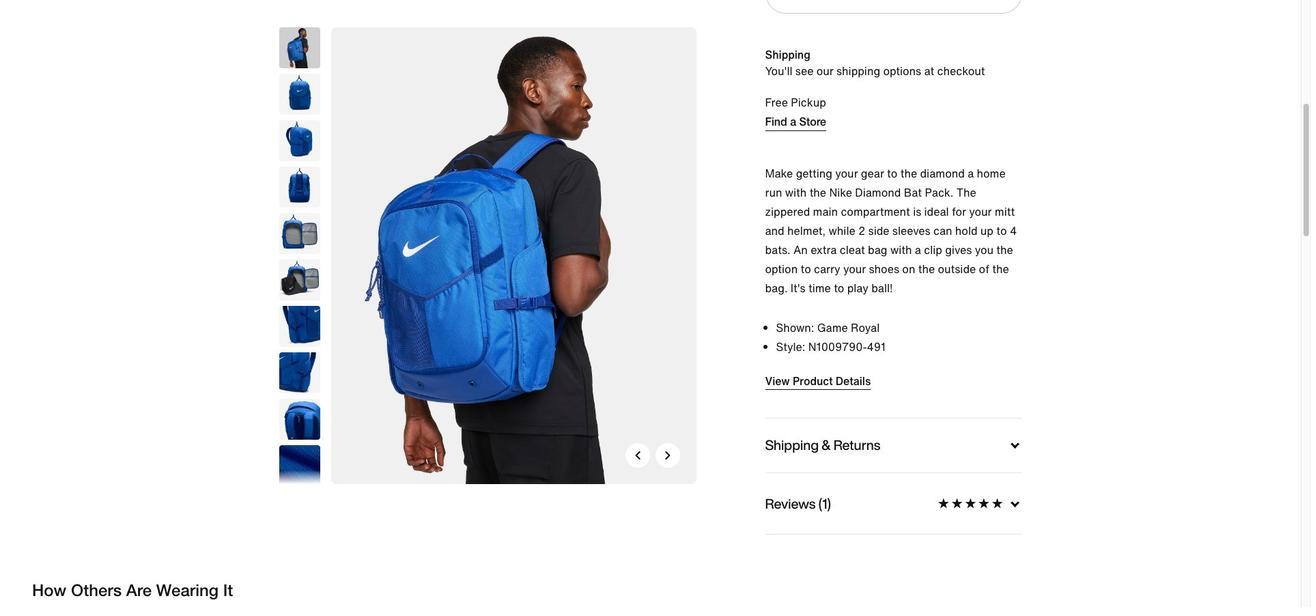 Task type: vqa. For each thing, say whether or not it's contained in the screenshot.
Nike Diamond Select Bat Pack (31L) Image
yes



Task type: locate. For each thing, give the bounding box(es) containing it.
nike diamond select bat pack (31l) image
[[279, 27, 320, 68], [331, 27, 696, 484], [279, 74, 320, 115], [279, 120, 320, 161], [279, 167, 320, 208], [279, 213, 320, 254], [279, 259, 320, 300], [279, 306, 320, 347], [279, 352, 320, 393], [279, 399, 320, 440], [279, 445, 320, 486]]

next carousel button image
[[663, 451, 672, 460]]

previous carousel button image
[[633, 451, 642, 460]]

menu bar
[[232, 0, 1069, 3]]



